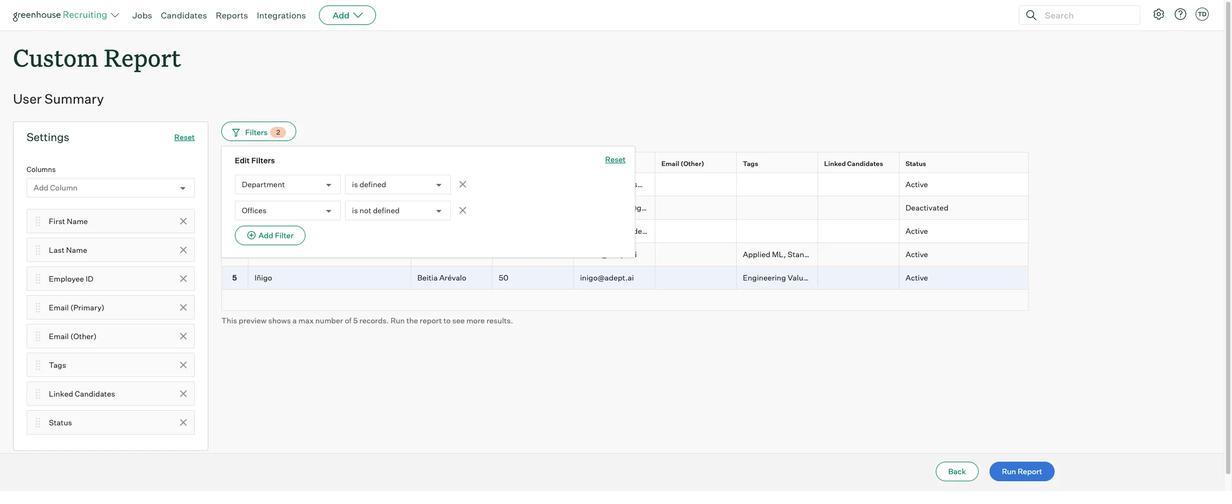 Task type: vqa. For each thing, say whether or not it's contained in the screenshot.
Employee at the left bottom
yes



Task type: locate. For each thing, give the bounding box(es) containing it.
linked
[[824, 160, 846, 168], [49, 389, 73, 398]]

0 vertical spatial (other)
[[681, 160, 704, 168]]

2 horizontal spatial add
[[333, 10, 350, 21]]

is not defined
[[352, 206, 400, 215]]

name
[[271, 160, 289, 168], [67, 216, 88, 226], [66, 245, 87, 254]]

custom
[[13, 41, 98, 73]]

candidates
[[161, 10, 207, 21], [847, 160, 883, 168], [75, 389, 115, 398]]

row containing 2
[[221, 196, 1029, 220]]

status
[[906, 160, 926, 168], [49, 418, 72, 427]]

1 horizontal spatial status
[[906, 160, 926, 168]]

6 row from the top
[[221, 266, 1127, 290]]

add filter
[[259, 231, 294, 240]]

email (primary) column header
[[574, 153, 658, 175]]

active
[[906, 180, 928, 189], [906, 226, 928, 236], [906, 250, 928, 259], [906, 273, 928, 282]]

0 vertical spatial linked candidates
[[824, 160, 883, 168]]

0 vertical spatial standard
[[788, 250, 821, 259]]

1 horizontal spatial coding,
[[1025, 273, 1053, 282]]

reset for edit filters
[[605, 155, 626, 164]]

(primary) up 'david.abrahams@adept.ai'
[[599, 160, 630, 168]]

tags
[[743, 160, 758, 168], [49, 360, 66, 369]]

first name
[[255, 160, 289, 168], [49, 216, 88, 226]]

0 vertical spatial email (primary)
[[580, 160, 630, 168]]

columns
[[27, 165, 56, 174]]

1 vertical spatial filters
[[251, 156, 275, 165]]

1 vertical spatial run
[[1002, 467, 1016, 476]]

active for inigo@adept.ai
[[906, 273, 928, 282]]

run report button
[[990, 462, 1055, 481]]

1 vertical spatial linked candidates
[[49, 389, 115, 398]]

1 vertical spatial linked
[[49, 389, 73, 398]]

2 vertical spatial add
[[259, 231, 273, 240]]

0 horizontal spatial (primary)
[[70, 303, 104, 312]]

0 vertical spatial run
[[391, 316, 405, 325]]

reset up 'david.abrahams@adept.ai'
[[605, 155, 626, 164]]

email (other)
[[662, 160, 704, 168], [49, 331, 97, 341]]

1 vertical spatial tags
[[49, 360, 66, 369]]

1 vertical spatial is
[[352, 206, 358, 215]]

3
[[232, 226, 237, 236]]

cell
[[493, 173, 574, 196], [655, 173, 737, 196], [737, 173, 818, 196], [818, 173, 900, 196], [493, 196, 574, 220], [655, 196, 737, 220], [737, 196, 818, 220], [818, 196, 900, 220], [411, 220, 493, 243], [493, 220, 574, 243], [655, 220, 737, 243], [737, 220, 818, 243], [818, 220, 900, 243], [493, 243, 574, 266], [655, 243, 737, 266], [818, 243, 900, 266], [655, 266, 737, 290], [818, 266, 900, 290]]

active up deactivated
[[906, 180, 928, 189]]

screen,
[[822, 250, 850, 259], [977, 273, 1004, 282]]

1 cell
[[221, 173, 249, 196]]

5
[[232, 273, 237, 282], [353, 316, 358, 325]]

summary
[[45, 91, 104, 107]]

run report
[[1002, 467, 1042, 476]]

1 horizontal spatial tags
[[743, 160, 758, 168]]

system
[[1073, 273, 1100, 282]]

2 row from the top
[[221, 173, 1029, 196]]

tags column header
[[737, 153, 820, 175]]

td button
[[1196, 8, 1209, 21]]

values
[[788, 273, 812, 282]]

row
[[221, 152, 1029, 175], [221, 173, 1029, 196], [221, 196, 1029, 220], [221, 220, 1029, 243], [221, 243, 1029, 266], [221, 266, 1127, 290]]

add column
[[34, 183, 78, 192]]

arévalo
[[439, 273, 466, 282]]

is up 'is not defined'
[[352, 180, 358, 189]]

5 row from the top
[[221, 243, 1029, 266]]

add inside button
[[259, 231, 273, 240]]

0 vertical spatial report
[[104, 41, 181, 73]]

0 vertical spatial status
[[906, 160, 926, 168]]

reset left the filter icon
[[174, 133, 195, 142]]

coding,
[[913, 273, 941, 282], [1025, 273, 1053, 282]]

email (primary) up 'david.abrahams@adept.ai'
[[580, 160, 630, 168]]

offices
[[242, 206, 267, 215]]

add filter button
[[235, 226, 305, 245]]

report
[[104, 41, 181, 73], [1018, 467, 1042, 476]]

1 active from the top
[[906, 180, 928, 189]]

rohan
[[255, 250, 278, 259]]

0 horizontal spatial linked
[[49, 389, 73, 398]]

to
[[444, 316, 451, 325]]

1 horizontal spatial first name
[[255, 160, 289, 168]]

1 horizontal spatial swe
[[1006, 273, 1023, 282]]

row containing first name
[[221, 152, 1029, 175]]

3 row from the top
[[221, 196, 1029, 220]]

0 horizontal spatial 5
[[232, 273, 237, 282]]

td
[[1198, 10, 1207, 18]]

0 vertical spatial first name
[[255, 160, 289, 168]]

run right back
[[1002, 467, 1016, 476]]

Search text field
[[1042, 7, 1130, 23]]

5 cell
[[221, 266, 249, 290]]

(other)
[[681, 160, 704, 168], [70, 331, 97, 341]]

standard
[[788, 250, 821, 259], [942, 273, 975, 282]]

1 vertical spatial reset link
[[605, 154, 626, 166]]

reset
[[174, 133, 195, 142], [605, 155, 626, 164]]

not
[[360, 206, 371, 215]]

row containing 4
[[221, 243, 1029, 266]]

first right edit
[[255, 160, 269, 168]]

0 vertical spatial tags
[[743, 160, 758, 168]]

settings
[[27, 130, 69, 144]]

4 row from the top
[[221, 220, 1029, 243]]

1 vertical spatial add
[[34, 183, 48, 192]]

1 vertical spatial report
[[1018, 467, 1042, 476]]

1 vertical spatial status
[[49, 418, 72, 427]]

0 horizontal spatial coding,
[[913, 273, 941, 282]]

0 horizontal spatial screen,
[[822, 250, 850, 259]]

1 horizontal spatial reset link
[[605, 154, 626, 166]]

1 vertical spatial first
[[49, 216, 65, 226]]

0 horizontal spatial first
[[49, 216, 65, 226]]

first name up last name
[[49, 216, 88, 226]]

0 vertical spatial name
[[271, 160, 289, 168]]

table
[[221, 152, 1127, 311]]

5 inside cell
[[232, 273, 237, 282]]

add inside popup button
[[333, 10, 350, 21]]

candidates inside column header
[[847, 160, 883, 168]]

4 active from the top
[[906, 273, 928, 282]]

row group
[[221, 173, 1127, 290]]

0 vertical spatial (primary)
[[599, 160, 630, 168]]

1 horizontal spatial linked candidates
[[824, 160, 883, 168]]

is for is defined
[[352, 180, 358, 189]]

0 horizontal spatial (other)
[[70, 331, 97, 341]]

1 horizontal spatial first
[[255, 160, 269, 168]]

0 vertical spatial linked
[[824, 160, 846, 168]]

&
[[813, 273, 819, 282]]

0 vertical spatial screen,
[[822, 250, 850, 259]]

2 right the filter icon
[[276, 128, 280, 136]]

more
[[466, 316, 485, 325]]

1 horizontal spatial report
[[1018, 467, 1042, 476]]

email (primary)
[[580, 160, 630, 168], [49, 303, 104, 312]]

reset link up 'david.abrahams@adept.ai'
[[605, 154, 626, 166]]

0 horizontal spatial standard
[[788, 250, 821, 259]]

0 horizontal spatial run
[[391, 316, 405, 325]]

1 horizontal spatial email (other)
[[662, 160, 704, 168]]

records.
[[359, 316, 389, 325]]

5 down 4 "cell"
[[232, 273, 237, 282]]

is defined
[[352, 180, 386, 189]]

0 vertical spatial email (other)
[[662, 160, 704, 168]]

this
[[221, 316, 237, 325]]

td button
[[1194, 5, 1211, 23]]

1 vertical spatial email (primary)
[[49, 303, 104, 312]]

1 vertical spatial standard
[[942, 273, 975, 282]]

preview
[[239, 316, 267, 325]]

rohan@adept.ai
[[580, 250, 637, 259]]

0 vertical spatial add
[[333, 10, 350, 21]]

1 horizontal spatial linked
[[824, 160, 846, 168]]

0 vertical spatial reset link
[[174, 133, 195, 142]]

reset link for edit filters
[[605, 154, 626, 166]]

filters
[[245, 127, 268, 137], [251, 156, 275, 165]]

0 vertical spatial candidates
[[161, 10, 207, 21]]

back button
[[936, 462, 979, 481]]

1 horizontal spatial (other)
[[681, 160, 704, 168]]

row containing 5
[[221, 266, 1127, 290]]

2 cell
[[221, 196, 249, 220]]

1 vertical spatial candidates
[[847, 160, 883, 168]]

name inside row
[[271, 160, 289, 168]]

product
[[820, 273, 849, 282]]

add for add column
[[34, 183, 48, 192]]

is left not
[[352, 206, 358, 215]]

2
[[276, 128, 280, 136], [232, 203, 237, 212]]

report for run report
[[1018, 467, 1042, 476]]

report for custom report
[[104, 41, 181, 73]]

1 vertical spatial reset
[[605, 155, 626, 164]]

0 horizontal spatial first name
[[49, 216, 88, 226]]

first name up david
[[255, 160, 289, 168]]

back
[[949, 467, 966, 476]]

status inside table
[[906, 160, 926, 168]]

id
[[86, 274, 93, 283]]

user
[[13, 91, 42, 107]]

beitia
[[417, 273, 438, 282]]

bavishi
[[417, 250, 443, 259]]

email (primary) inside column header
[[580, 160, 630, 168]]

1 horizontal spatial email (primary)
[[580, 160, 630, 168]]

linked candidates
[[824, 160, 883, 168], [49, 389, 115, 398]]

last
[[49, 245, 64, 254]]

2 left the offices
[[232, 203, 237, 212]]

0 horizontal spatial report
[[104, 41, 181, 73]]

reports link
[[216, 10, 248, 21]]

active down deactivated
[[906, 226, 928, 236]]

1 horizontal spatial reset
[[605, 155, 626, 164]]

1 row from the top
[[221, 152, 1029, 175]]

defined
[[360, 180, 386, 189], [373, 206, 400, 215]]

0 horizontal spatial reset
[[174, 133, 195, 142]]

1 vertical spatial 2
[[232, 203, 237, 212]]

run
[[391, 316, 405, 325], [1002, 467, 1016, 476]]

1 vertical spatial defined
[[373, 206, 400, 215]]

filters right edit
[[251, 156, 275, 165]]

column header
[[493, 153, 574, 173]]

linked inside column header
[[824, 160, 846, 168]]

greenhouse recruiting image
[[13, 9, 111, 22]]

add for add filter
[[259, 231, 273, 240]]

0 vertical spatial is
[[352, 180, 358, 189]]

1
[[233, 180, 236, 189]]

reset link
[[174, 133, 195, 142], [605, 154, 626, 166]]

0 horizontal spatial status
[[49, 418, 72, 427]]

1 horizontal spatial screen,
[[977, 273, 1004, 282]]

add
[[333, 10, 350, 21], [34, 183, 48, 192], [259, 231, 273, 240]]

run left the
[[391, 316, 405, 325]]

2 horizontal spatial candidates
[[847, 160, 883, 168]]

linked candidates column header
[[818, 153, 902, 175]]

0 vertical spatial filters
[[245, 127, 268, 137]]

name right last
[[66, 245, 87, 254]]

1 vertical spatial screen,
[[977, 273, 1004, 282]]

1 is from the top
[[352, 180, 358, 189]]

0 horizontal spatial 2
[[232, 203, 237, 212]]

inigo@adept.ai
[[580, 273, 634, 282]]

active up end
[[906, 250, 928, 259]]

coding
[[870, 250, 896, 259]]

0 vertical spatial first
[[255, 160, 269, 168]]

1 vertical spatial first name
[[49, 216, 88, 226]]

3 active from the top
[[906, 250, 928, 259]]

1 horizontal spatial 2
[[276, 128, 280, 136]]

1 horizontal spatial 5
[[353, 316, 358, 325]]

0 vertical spatial 5
[[232, 273, 237, 282]]

1 vertical spatial email (other)
[[49, 331, 97, 341]]

2 horizontal spatial swe
[[1054, 273, 1072, 282]]

2 active from the top
[[906, 226, 928, 236]]

defined right not
[[373, 206, 400, 215]]

coding, left system
[[1025, 273, 1053, 282]]

reports
[[216, 10, 248, 21]]

0 horizontal spatial email (other)
[[49, 331, 97, 341]]

column
[[50, 183, 78, 192]]

first up last
[[49, 216, 65, 226]]

0 vertical spatial 2
[[276, 128, 280, 136]]

2 vertical spatial candidates
[[75, 389, 115, 398]]

number
[[315, 316, 343, 325]]

reset link left the filter icon
[[174, 133, 195, 142]]

(primary) down id
[[70, 303, 104, 312]]

0 horizontal spatial add
[[34, 183, 48, 192]]

2 is from the top
[[352, 206, 358, 215]]

0 horizontal spatial reset link
[[174, 133, 195, 142]]

active right the front
[[906, 273, 928, 282]]

0 horizontal spatial email (primary)
[[49, 303, 104, 312]]

email (primary) down 'employee id'
[[49, 303, 104, 312]]

4 cell
[[221, 243, 249, 266]]

5 right of
[[353, 316, 358, 325]]

coding, right end
[[913, 273, 941, 282]]

1 horizontal spatial (primary)
[[599, 160, 630, 168]]

a
[[293, 316, 297, 325]]

department
[[242, 180, 285, 189]]

name up last name
[[67, 216, 88, 226]]

0 vertical spatial reset
[[174, 133, 195, 142]]

row group containing 1
[[221, 173, 1127, 290]]

filters right the filter icon
[[245, 127, 268, 137]]

name up david
[[271, 160, 289, 168]]

defined up 'is not defined'
[[360, 180, 386, 189]]

1 horizontal spatial add
[[259, 231, 273, 240]]

1 horizontal spatial run
[[1002, 467, 1016, 476]]

0 horizontal spatial tags
[[49, 360, 66, 369]]

employee id
[[49, 274, 93, 283]]

email
[[580, 160, 598, 168], [662, 160, 679, 168], [49, 303, 69, 312], [49, 331, 69, 341]]

3 cell
[[221, 220, 249, 243]]

first
[[255, 160, 269, 168], [49, 216, 65, 226]]

candidates link
[[161, 10, 207, 21]]

report inside button
[[1018, 467, 1042, 476]]



Task type: describe. For each thing, give the bounding box(es) containing it.
engineering values & product sense, front end coding, standard screen, swe coding, swe system design
[[743, 273, 1127, 282]]

filter image
[[231, 128, 240, 137]]

1 vertical spatial (primary)
[[70, 303, 104, 312]]

margaret
[[255, 203, 287, 212]]

active for david.abrahams@adept.ai
[[906, 180, 928, 189]]

this preview shows a max number of 5 records. run the report to see more results.
[[221, 316, 513, 325]]

iñigo
[[255, 273, 272, 282]]

report
[[420, 316, 442, 325]]

linked candidates inside linked candidates column header
[[824, 160, 883, 168]]

jobs
[[132, 10, 152, 21]]

edit
[[235, 156, 250, 165]]

2 coding, from the left
[[1025, 273, 1053, 282]]

user summary
[[13, 91, 104, 107]]

reset link for settings
[[174, 133, 195, 142]]

edit filters
[[235, 156, 275, 165]]

front
[[876, 273, 895, 282]]

integrations
[[257, 10, 306, 21]]

ml,
[[772, 250, 786, 259]]

add button
[[319, 5, 376, 25]]

applied
[[743, 250, 771, 259]]

the
[[407, 316, 418, 325]]

is for is not defined
[[352, 206, 358, 215]]

add for add
[[333, 10, 350, 21]]

abrahams
[[417, 180, 454, 189]]

2 vertical spatial name
[[66, 245, 87, 254]]

email (other) inside column header
[[662, 160, 704, 168]]

max
[[298, 316, 314, 325]]

design
[[1102, 273, 1127, 282]]

employee
[[49, 274, 84, 283]]

end
[[897, 273, 911, 282]]

filter
[[275, 231, 294, 240]]

0 vertical spatial defined
[[360, 180, 386, 189]]

sense,
[[850, 273, 875, 282]]

0 horizontal spatial swe
[[851, 250, 869, 259]]

meg.adams@adept.ai
[[580, 226, 658, 236]]

1 vertical spatial (other)
[[70, 331, 97, 341]]

(primary) inside column header
[[599, 160, 630, 168]]

4
[[232, 250, 237, 259]]

of
[[345, 316, 352, 325]]

active for meg.adams@adept.ai
[[906, 226, 928, 236]]

50
[[499, 273, 509, 282]]

beitia arévalo
[[417, 273, 466, 282]]

shows
[[268, 316, 291, 325]]

deactivated
[[906, 203, 949, 212]]

1 horizontal spatial candidates
[[161, 10, 207, 21]]

see
[[452, 316, 465, 325]]

applied ml, standard screen, swe coding
[[743, 250, 896, 259]]

0 horizontal spatial linked candidates
[[49, 389, 115, 398]]

tags inside column header
[[743, 160, 758, 168]]

results.
[[487, 316, 513, 325]]

2 inside cell
[[232, 203, 237, 212]]

david.abrahams@adept.ai
[[580, 180, 674, 189]]

0 horizontal spatial candidates
[[75, 389, 115, 398]]

run inside button
[[1002, 467, 1016, 476]]

david
[[255, 180, 275, 189]]

active for rohan@adept.ai
[[906, 250, 928, 259]]

1 vertical spatial 5
[[353, 316, 358, 325]]

adams
[[417, 203, 442, 212]]

row containing 1
[[221, 173, 1029, 196]]

integrations link
[[257, 10, 306, 21]]

jobs link
[[132, 10, 152, 21]]

reset for settings
[[174, 133, 195, 142]]

(other) inside column header
[[681, 160, 704, 168]]

email (other) column header
[[655, 153, 739, 175]]

custom report
[[13, 41, 181, 73]]

1 horizontal spatial standard
[[942, 273, 975, 282]]

table containing 1
[[221, 152, 1127, 311]]

meg
[[255, 226, 270, 236]]

last name
[[49, 245, 87, 254]]

1 vertical spatial name
[[67, 216, 88, 226]]

megadams40@gmail.com
[[580, 203, 674, 212]]

1 coding, from the left
[[913, 273, 941, 282]]

configure image
[[1153, 8, 1166, 21]]

row containing 3
[[221, 220, 1029, 243]]

engineering
[[743, 273, 786, 282]]



